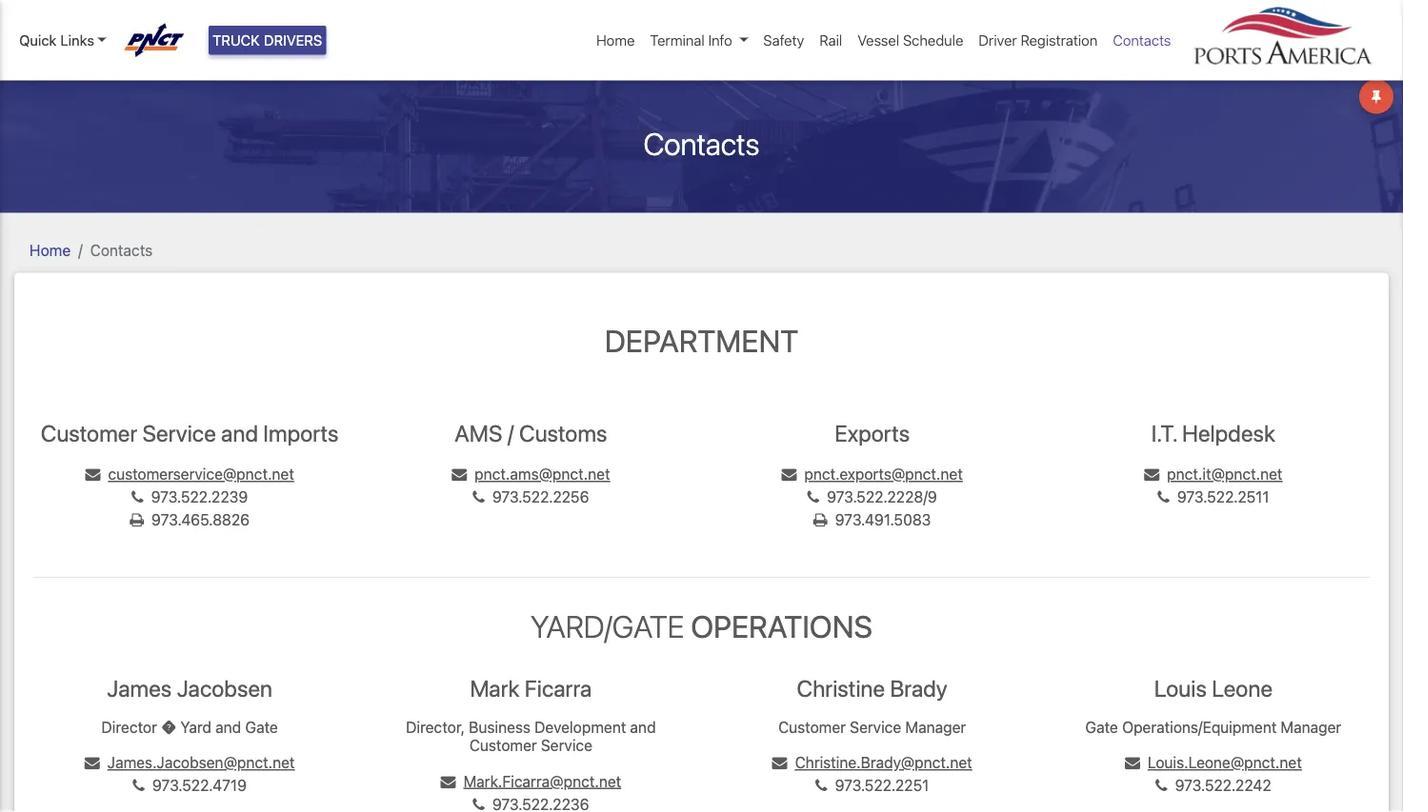 Task type: describe. For each thing, give the bounding box(es) containing it.
1 gate from the left
[[245, 718, 278, 737]]

ams
[[455, 420, 503, 447]]

louis.leone@pnct.net
[[1148, 754, 1302, 772]]

phone image for i.t. helpdesk
[[1158, 490, 1170, 505]]

service for and
[[142, 420, 216, 447]]

truck drivers link
[[209, 26, 326, 55]]

safety link
[[756, 22, 812, 59]]

vessel schedule
[[858, 32, 964, 49]]

james.jacobsen@pnct.net
[[107, 754, 295, 772]]

mark.ficarra@pnct.net
[[464, 773, 621, 791]]

2 vertical spatial contacts
[[90, 241, 153, 259]]

operations/equipment
[[1122, 718, 1277, 737]]

phone image for exports
[[807, 490, 819, 505]]

973.465.8826
[[152, 511, 250, 529]]

envelope image for pnct.ams@pnct.net
[[452, 467, 467, 482]]

terminal info
[[650, 32, 733, 49]]

customer for customer service manager
[[779, 718, 846, 737]]

truck drivers
[[213, 32, 322, 49]]

envelope image for christine.brady@pnct.net
[[772, 756, 788, 772]]

director � yard and gate
[[101, 718, 278, 737]]

973.522.2228/9
[[827, 488, 937, 506]]

james jacobsen
[[107, 676, 273, 702]]

and up customerservice@pnct.net
[[221, 420, 258, 447]]

customer inside director, business development and customer service
[[470, 737, 537, 755]]

phone image for customer service and imports
[[131, 490, 143, 505]]

customer service manager
[[779, 718, 966, 737]]

james.jacobsen@pnct.net link
[[85, 754, 295, 772]]

christine.brady@pnct.net link
[[772, 754, 973, 772]]

vessel schedule link
[[850, 22, 971, 59]]

phone image for mark ficarra
[[473, 797, 485, 813]]

yard/gate
[[531, 609, 685, 645]]

yard/gate operations
[[531, 609, 873, 645]]

business
[[469, 718, 531, 737]]

customs
[[519, 420, 607, 447]]

quick
[[19, 32, 57, 49]]

terminal
[[650, 32, 705, 49]]

driver registration
[[979, 32, 1098, 49]]

0 vertical spatial contacts
[[1113, 32, 1172, 49]]

pnct.it@pnct.net link
[[1145, 465, 1283, 483]]

customer for customer service and imports
[[41, 420, 137, 447]]

pnct.ams@pnct.net
[[475, 465, 610, 483]]

director,
[[406, 718, 465, 737]]

ams / customs
[[455, 420, 607, 447]]

973.522.2251 link
[[816, 777, 929, 795]]

pnct.exports@pnct.net
[[805, 465, 963, 483]]

exports
[[835, 420, 910, 447]]

yard
[[181, 718, 212, 737]]

phone image for christine brady
[[816, 779, 828, 794]]

jacobsen
[[177, 676, 273, 702]]

and for james jacobsen
[[216, 718, 241, 737]]

christine
[[797, 676, 885, 702]]

louis
[[1155, 676, 1207, 702]]

973.522.2242
[[1175, 777, 1272, 795]]

driver
[[979, 32, 1017, 49]]

pnct.ams@pnct.net link
[[452, 465, 610, 483]]

christine.brady@pnct.net
[[795, 754, 973, 772]]

christine brady
[[797, 676, 948, 702]]

director, business development and customer service
[[406, 718, 656, 755]]

mark.ficarra@pnct.net link
[[441, 773, 621, 791]]

contacts link
[[1106, 22, 1179, 59]]

envelope image for pnct.it@pnct.net
[[1145, 467, 1160, 482]]

phone image inside the 973.522.4719 link
[[133, 779, 145, 794]]

customerservice@pnct.net
[[108, 465, 294, 483]]

louis leone
[[1155, 676, 1273, 702]]

driver registration link
[[971, 22, 1106, 59]]

mark
[[470, 676, 520, 702]]

ficarra
[[525, 676, 592, 702]]

973.522.2239 link
[[131, 488, 248, 506]]

registration
[[1021, 32, 1098, 49]]

drivers
[[264, 32, 322, 49]]

1 vertical spatial contacts
[[644, 125, 760, 162]]

vessel
[[858, 32, 900, 49]]

rail link
[[812, 22, 850, 59]]



Task type: vqa. For each thing, say whether or not it's contained in the screenshot.


Task type: locate. For each thing, give the bounding box(es) containing it.
2 vertical spatial service
[[541, 737, 593, 755]]

973.522.2239
[[151, 488, 248, 506]]

phone image inside 973.522.2511 link
[[1158, 490, 1170, 505]]

973.491.5083
[[835, 511, 931, 529]]

home link
[[589, 22, 643, 59], [30, 241, 71, 259]]

service
[[142, 420, 216, 447], [850, 718, 902, 737], [541, 737, 593, 755]]

0 horizontal spatial home
[[30, 241, 71, 259]]

phone image down customerservice@pnct.net link
[[131, 490, 143, 505]]

louis.leone@pnct.net link
[[1125, 754, 1302, 772]]

0 horizontal spatial print image
[[130, 513, 144, 528]]

envelope image
[[85, 467, 100, 482], [452, 467, 467, 482], [782, 467, 797, 482], [85, 756, 100, 772], [772, 756, 788, 772], [1125, 756, 1141, 772]]

1 horizontal spatial home
[[596, 32, 635, 49]]

envelope image for louis.leone@pnct.net
[[1125, 756, 1141, 772]]

gate
[[245, 718, 278, 737], [1086, 718, 1118, 737]]

leone
[[1212, 676, 1273, 702]]

manager up louis.leone@pnct.net
[[1281, 718, 1342, 737]]

phone image
[[131, 490, 143, 505], [473, 490, 485, 505], [807, 490, 819, 505], [1158, 490, 1170, 505], [133, 779, 145, 794], [1156, 779, 1168, 794]]

1 vertical spatial phone image
[[473, 797, 485, 813]]

manager
[[906, 718, 966, 737], [1281, 718, 1342, 737]]

0 vertical spatial home
[[596, 32, 635, 49]]

service inside director, business development and customer service
[[541, 737, 593, 755]]

and right development
[[630, 718, 656, 737]]

customer service and imports
[[41, 420, 339, 447]]

1 horizontal spatial envelope image
[[1145, 467, 1160, 482]]

envelope image inside mark.ficarra@pnct.net link
[[441, 775, 456, 790]]

�
[[161, 718, 177, 737]]

brady
[[890, 676, 948, 702]]

print image for exports
[[814, 513, 828, 528]]

customer
[[41, 420, 137, 447], [779, 718, 846, 737], [470, 737, 537, 755]]

gate operations/equipment manager
[[1086, 718, 1342, 737]]

service down development
[[541, 737, 593, 755]]

print image for customer service and imports
[[130, 513, 144, 528]]

1 vertical spatial service
[[850, 718, 902, 737]]

2 horizontal spatial contacts
[[1113, 32, 1172, 49]]

0 horizontal spatial envelope image
[[441, 775, 456, 790]]

truck
[[213, 32, 260, 49]]

info
[[708, 32, 733, 49]]

director
[[101, 718, 157, 737]]

0 vertical spatial service
[[142, 420, 216, 447]]

phone image
[[816, 779, 828, 794], [473, 797, 485, 813]]

envelope image inside christine.brady@pnct.net link
[[772, 756, 788, 772]]

manager down brady
[[906, 718, 966, 737]]

james
[[107, 676, 172, 702]]

0 vertical spatial customer
[[41, 420, 137, 447]]

and
[[221, 420, 258, 447], [216, 718, 241, 737], [630, 718, 656, 737]]

973.522.2511 link
[[1158, 488, 1270, 506]]

phone image inside 973.522.2242 link
[[1156, 779, 1168, 794]]

phone image inside 973.522.2228/9 link
[[807, 490, 819, 505]]

envelope image
[[1145, 467, 1160, 482], [441, 775, 456, 790]]

envelope image inside pnct.ams@pnct.net 'link'
[[452, 467, 467, 482]]

0 horizontal spatial service
[[142, 420, 216, 447]]

0 horizontal spatial customer
[[41, 420, 137, 447]]

department
[[605, 323, 799, 359]]

print image
[[130, 513, 144, 528], [814, 513, 828, 528]]

quick links
[[19, 32, 94, 49]]

1 horizontal spatial customer
[[470, 737, 537, 755]]

rail
[[820, 32, 843, 49]]

pnct.exports@pnct.net link
[[782, 465, 963, 483]]

2 manager from the left
[[1281, 718, 1342, 737]]

2 horizontal spatial customer
[[779, 718, 846, 737]]

973.522.2256
[[493, 488, 589, 506]]

1 horizontal spatial service
[[541, 737, 593, 755]]

development
[[535, 718, 626, 737]]

1 horizontal spatial contacts
[[644, 125, 760, 162]]

phone image inside 973.522.2256 link
[[473, 490, 485, 505]]

1 horizontal spatial phone image
[[816, 779, 828, 794]]

2 gate from the left
[[1086, 718, 1118, 737]]

0 vertical spatial phone image
[[816, 779, 828, 794]]

i.t.
[[1152, 420, 1177, 447]]

1 vertical spatial home
[[30, 241, 71, 259]]

1 horizontal spatial home link
[[589, 22, 643, 59]]

phone image down james.jacobsen@pnct.net link
[[133, 779, 145, 794]]

envelope image inside louis.leone@pnct.net link
[[1125, 756, 1141, 772]]

envelope image inside james.jacobsen@pnct.net link
[[85, 756, 100, 772]]

1 horizontal spatial print image
[[814, 513, 828, 528]]

print image down 973.522.2228/9 link
[[814, 513, 828, 528]]

service up customerservice@pnct.net link
[[142, 420, 216, 447]]

helpdesk
[[1182, 420, 1276, 447]]

envelope image for customerservice@pnct.net
[[85, 467, 100, 482]]

0 horizontal spatial gate
[[245, 718, 278, 737]]

1 vertical spatial customer
[[779, 718, 846, 737]]

phone image down mark.ficarra@pnct.net link
[[473, 797, 485, 813]]

envelope image inside pnct.it@pnct.net link
[[1145, 467, 1160, 482]]

2 horizontal spatial service
[[850, 718, 902, 737]]

envelope image for mark.ficarra@pnct.net
[[441, 775, 456, 790]]

1 vertical spatial envelope image
[[441, 775, 456, 790]]

phone image inside 973.522.2239 link
[[131, 490, 143, 505]]

973.522.2242 link
[[1156, 777, 1272, 795]]

i.t. helpdesk
[[1152, 420, 1276, 447]]

973.522.4719 link
[[133, 777, 247, 795]]

phone image down christine.brady@pnct.net link
[[816, 779, 828, 794]]

envelope image down director,
[[441, 775, 456, 790]]

/
[[508, 420, 514, 447]]

links
[[60, 32, 94, 49]]

mark ficarra
[[470, 676, 592, 702]]

phone image down pnct.ams@pnct.net 'link'
[[473, 490, 485, 505]]

phone image down "pnct.exports@pnct.net" link
[[807, 490, 819, 505]]

phone image down pnct.it@pnct.net link
[[1158, 490, 1170, 505]]

service for manager
[[850, 718, 902, 737]]

envelope image for pnct.exports@pnct.net
[[782, 467, 797, 482]]

973.522.2256 link
[[473, 488, 589, 506]]

envelope image for james.jacobsen@pnct.net
[[85, 756, 100, 772]]

contacts
[[1113, 32, 1172, 49], [644, 125, 760, 162], [90, 241, 153, 259]]

operations
[[691, 609, 873, 645]]

2 print image from the left
[[814, 513, 828, 528]]

phone image inside the 973.522.2251 link
[[816, 779, 828, 794]]

quick links link
[[19, 29, 106, 51]]

1 vertical spatial home link
[[30, 241, 71, 259]]

print image down 973.522.2239 link
[[130, 513, 144, 528]]

envelope image down i.t. at right
[[1145, 467, 1160, 482]]

973.522.2511
[[1178, 488, 1270, 506]]

1 manager from the left
[[906, 718, 966, 737]]

manager for louis leone
[[1281, 718, 1342, 737]]

1 horizontal spatial gate
[[1086, 718, 1118, 737]]

phone image down louis.leone@pnct.net link
[[1156, 779, 1168, 794]]

1 horizontal spatial manager
[[1281, 718, 1342, 737]]

and right yard
[[216, 718, 241, 737]]

2 vertical spatial customer
[[470, 737, 537, 755]]

schedule
[[903, 32, 964, 49]]

home
[[596, 32, 635, 49], [30, 241, 71, 259]]

customerservice@pnct.net link
[[85, 465, 294, 483]]

0 horizontal spatial manager
[[906, 718, 966, 737]]

service up christine.brady@pnct.net link
[[850, 718, 902, 737]]

and inside director, business development and customer service
[[630, 718, 656, 737]]

973.522.2228/9 link
[[807, 488, 937, 506]]

and for mark ficarra
[[630, 718, 656, 737]]

973.522.2251
[[835, 777, 929, 795]]

envelope image inside "pnct.exports@pnct.net" link
[[782, 467, 797, 482]]

973.522.4719
[[152, 777, 247, 795]]

terminal info link
[[643, 22, 756, 59]]

0 vertical spatial envelope image
[[1145, 467, 1160, 482]]

0 vertical spatial home link
[[589, 22, 643, 59]]

phone image for ams / customs
[[473, 490, 485, 505]]

1 print image from the left
[[130, 513, 144, 528]]

0 horizontal spatial home link
[[30, 241, 71, 259]]

pnct.it@pnct.net
[[1167, 465, 1283, 483]]

imports
[[263, 420, 339, 447]]

0 horizontal spatial phone image
[[473, 797, 485, 813]]

safety
[[764, 32, 805, 49]]

envelope image inside customerservice@pnct.net link
[[85, 467, 100, 482]]

manager for christine brady
[[906, 718, 966, 737]]

0 horizontal spatial contacts
[[90, 241, 153, 259]]



